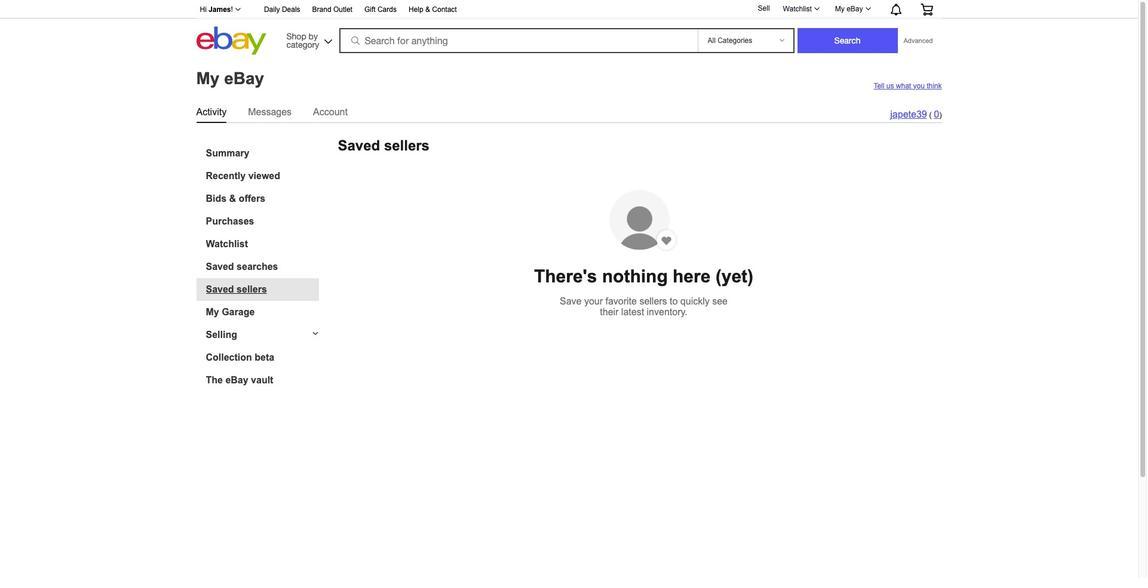 Task type: describe. For each thing, give the bounding box(es) containing it.
think
[[927, 82, 943, 90]]

hi
[[200, 5, 207, 14]]

summary
[[206, 148, 250, 158]]

gift cards link
[[365, 4, 397, 17]]

my garage
[[206, 307, 255, 317]]

!
[[231, 5, 233, 14]]

your shopping cart image
[[920, 4, 934, 16]]

sellers inside 'save your favorite sellers to quickly see their latest inventory.'
[[640, 297, 668, 307]]

activity link
[[196, 104, 227, 120]]

latest
[[622, 308, 645, 318]]

cards
[[378, 5, 397, 14]]

gift cards
[[365, 5, 397, 14]]

0 vertical spatial saved sellers
[[338, 137, 430, 153]]

saved searches link
[[206, 262, 319, 272]]

bids
[[206, 193, 227, 204]]

daily deals
[[264, 5, 300, 14]]

purchases link
[[206, 216, 319, 227]]

shop by category button
[[281, 27, 335, 52]]

nothing
[[603, 267, 668, 287]]

account navigation
[[193, 0, 943, 19]]

my ebay inside there's nothing here (yet) main content
[[196, 69, 264, 88]]

daily deals link
[[264, 4, 300, 17]]

0
[[935, 109, 940, 119]]

there's nothing here (yet)
[[534, 267, 754, 287]]

brand
[[312, 5, 332, 14]]

there's nothing here (yet) main content
[[5, 58, 1134, 579]]

1 vertical spatial saved sellers
[[206, 284, 267, 294]]

what
[[897, 82, 912, 90]]

1 vertical spatial my
[[196, 69, 220, 88]]

selling button
[[196, 330, 319, 341]]

the ebay vault
[[206, 375, 274, 385]]

Search for anything text field
[[341, 29, 696, 52]]

0 vertical spatial watchlist link
[[777, 2, 826, 16]]

their
[[600, 308, 619, 318]]

see
[[713, 297, 728, 307]]

inventory.
[[647, 308, 688, 318]]

& for bids
[[229, 193, 236, 204]]

my ebay inside account navigation
[[836, 5, 864, 13]]

quickly
[[681, 297, 710, 307]]

deals
[[282, 5, 300, 14]]

saved sellers link
[[206, 284, 319, 295]]

brand outlet
[[312, 5, 353, 14]]

ebay for the "my ebay" link
[[847, 5, 864, 13]]

saved for "saved sellers" link at the left of page
[[206, 284, 234, 294]]

by
[[309, 31, 318, 41]]

there's
[[534, 267, 598, 287]]

favorite
[[606, 297, 637, 307]]

)
[[940, 110, 943, 119]]

james
[[209, 5, 231, 14]]

collection beta link
[[206, 352, 319, 363]]

help & contact
[[409, 5, 457, 14]]

recently viewed link
[[206, 171, 319, 181]]

watchlist for watchlist link to the top
[[784, 5, 812, 13]]

garage
[[222, 307, 255, 317]]

my for the "my ebay" link
[[836, 5, 845, 13]]

hi james !
[[200, 5, 233, 14]]

viewed
[[249, 171, 280, 181]]

daily
[[264, 5, 280, 14]]

none submit inside shop by category banner
[[798, 28, 898, 53]]

collection
[[206, 352, 252, 363]]

advanced
[[904, 37, 934, 44]]

help & contact link
[[409, 4, 457, 17]]

shop
[[287, 31, 307, 41]]



Task type: vqa. For each thing, say whether or not it's contained in the screenshot.
bottom stores
no



Task type: locate. For each thing, give the bounding box(es) containing it.
saved for saved searches 'link'
[[206, 262, 234, 272]]

the ebay vault link
[[206, 375, 319, 386]]

0 vertical spatial sellers
[[384, 137, 430, 153]]

watchlist right sell
[[784, 5, 812, 13]]

selling
[[206, 330, 237, 340]]

sell link
[[753, 4, 776, 13]]

1 horizontal spatial saved sellers
[[338, 137, 430, 153]]

account link
[[313, 104, 348, 120]]

sellers
[[384, 137, 430, 153], [237, 284, 267, 294], [640, 297, 668, 307]]

1 horizontal spatial &
[[426, 5, 430, 14]]

1 vertical spatial sellers
[[237, 284, 267, 294]]

tell us what you think
[[874, 82, 943, 90]]

saved sellers
[[338, 137, 430, 153], [206, 284, 267, 294]]

saved searches
[[206, 262, 278, 272]]

& inside account navigation
[[426, 5, 430, 14]]

watchlist
[[784, 5, 812, 13], [206, 239, 248, 249]]

0 horizontal spatial watchlist link
[[206, 239, 319, 250]]

you
[[914, 82, 925, 90]]

1 vertical spatial my ebay
[[196, 69, 264, 88]]

my
[[836, 5, 845, 13], [196, 69, 220, 88], [206, 307, 219, 317]]

saved
[[338, 137, 380, 153], [206, 262, 234, 272], [206, 284, 234, 294]]

1 vertical spatial saved
[[206, 262, 234, 272]]

0 vertical spatial my ebay
[[836, 5, 864, 13]]

watchlist inside account navigation
[[784, 5, 812, 13]]

tell
[[874, 82, 885, 90]]

collection beta
[[206, 352, 275, 363]]

0 vertical spatial &
[[426, 5, 430, 14]]

0 vertical spatial my
[[836, 5, 845, 13]]

my inside account navigation
[[836, 5, 845, 13]]

here
[[673, 267, 711, 287]]

1 horizontal spatial my ebay
[[836, 5, 864, 13]]

& inside there's nothing here (yet) main content
[[229, 193, 236, 204]]

0 horizontal spatial my ebay
[[196, 69, 264, 88]]

&
[[426, 5, 430, 14], [229, 193, 236, 204]]

saved down account link
[[338, 137, 380, 153]]

(
[[930, 110, 933, 119]]

2 vertical spatial ebay
[[226, 375, 249, 385]]

ebay
[[847, 5, 864, 13], [224, 69, 264, 88], [226, 375, 249, 385]]

watchlist for the bottom watchlist link
[[206, 239, 248, 249]]

ebay inside account navigation
[[847, 5, 864, 13]]

2 vertical spatial saved
[[206, 284, 234, 294]]

gift
[[365, 5, 376, 14]]

messages link
[[248, 104, 292, 120]]

my garage link
[[206, 307, 319, 318]]

save your favorite sellers to quickly see their latest inventory.
[[560, 297, 728, 318]]

2 vertical spatial my
[[206, 307, 219, 317]]

shop by category
[[287, 31, 319, 49]]

1 horizontal spatial watchlist
[[784, 5, 812, 13]]

2 horizontal spatial sellers
[[640, 297, 668, 307]]

japete39
[[891, 109, 928, 119]]

watchlist down purchases
[[206, 239, 248, 249]]

0 vertical spatial saved
[[338, 137, 380, 153]]

outlet
[[334, 5, 353, 14]]

(yet)
[[716, 267, 754, 287]]

saved up my garage
[[206, 284, 234, 294]]

& for help
[[426, 5, 430, 14]]

brand outlet link
[[312, 4, 353, 17]]

my inside 'link'
[[206, 307, 219, 317]]

2 vertical spatial sellers
[[640, 297, 668, 307]]

0 horizontal spatial sellers
[[237, 284, 267, 294]]

your
[[585, 297, 603, 307]]

0 vertical spatial ebay
[[847, 5, 864, 13]]

messages
[[248, 107, 292, 117]]

& right help
[[426, 5, 430, 14]]

None submit
[[798, 28, 898, 53]]

the
[[206, 375, 223, 385]]

account
[[313, 107, 348, 117]]

japete39 link
[[891, 109, 928, 119]]

0 horizontal spatial watchlist
[[206, 239, 248, 249]]

summary link
[[206, 148, 319, 159]]

shop by category banner
[[193, 0, 943, 58]]

searches
[[237, 262, 278, 272]]

0 horizontal spatial saved sellers
[[206, 284, 267, 294]]

saved inside 'link'
[[206, 262, 234, 272]]

activity
[[196, 107, 227, 117]]

tell us what you think link
[[874, 82, 943, 90]]

us
[[887, 82, 895, 90]]

recently viewed
[[206, 171, 280, 181]]

my for my garage 'link'
[[206, 307, 219, 317]]

japete39 ( 0 )
[[891, 109, 943, 119]]

recently
[[206, 171, 246, 181]]

my ebay
[[836, 5, 864, 13], [196, 69, 264, 88]]

advanced link
[[898, 29, 940, 53]]

bids & offers link
[[206, 193, 319, 204]]

1 vertical spatial &
[[229, 193, 236, 204]]

1 horizontal spatial sellers
[[384, 137, 430, 153]]

1 vertical spatial watchlist link
[[206, 239, 319, 250]]

to
[[670, 297, 678, 307]]

ebay for the ebay vault link
[[226, 375, 249, 385]]

& right bids
[[229, 193, 236, 204]]

offers
[[239, 193, 266, 204]]

0 horizontal spatial &
[[229, 193, 236, 204]]

vault
[[251, 375, 274, 385]]

help
[[409, 5, 424, 14]]

watchlist inside there's nothing here (yet) main content
[[206, 239, 248, 249]]

contact
[[432, 5, 457, 14]]

bids & offers
[[206, 193, 266, 204]]

purchases
[[206, 216, 254, 226]]

saved left searches
[[206, 262, 234, 272]]

save
[[560, 297, 582, 307]]

category
[[287, 40, 319, 49]]

0 vertical spatial watchlist
[[784, 5, 812, 13]]

my ebay link
[[829, 2, 877, 16]]

1 horizontal spatial watchlist link
[[777, 2, 826, 16]]

1 vertical spatial watchlist
[[206, 239, 248, 249]]

0 link
[[935, 109, 940, 119]]

watchlist link
[[777, 2, 826, 16], [206, 239, 319, 250]]

watchlist link up saved searches 'link'
[[206, 239, 319, 250]]

sell
[[758, 4, 770, 13]]

1 vertical spatial ebay
[[224, 69, 264, 88]]

watchlist link right sell
[[777, 2, 826, 16]]

beta
[[255, 352, 275, 363]]



